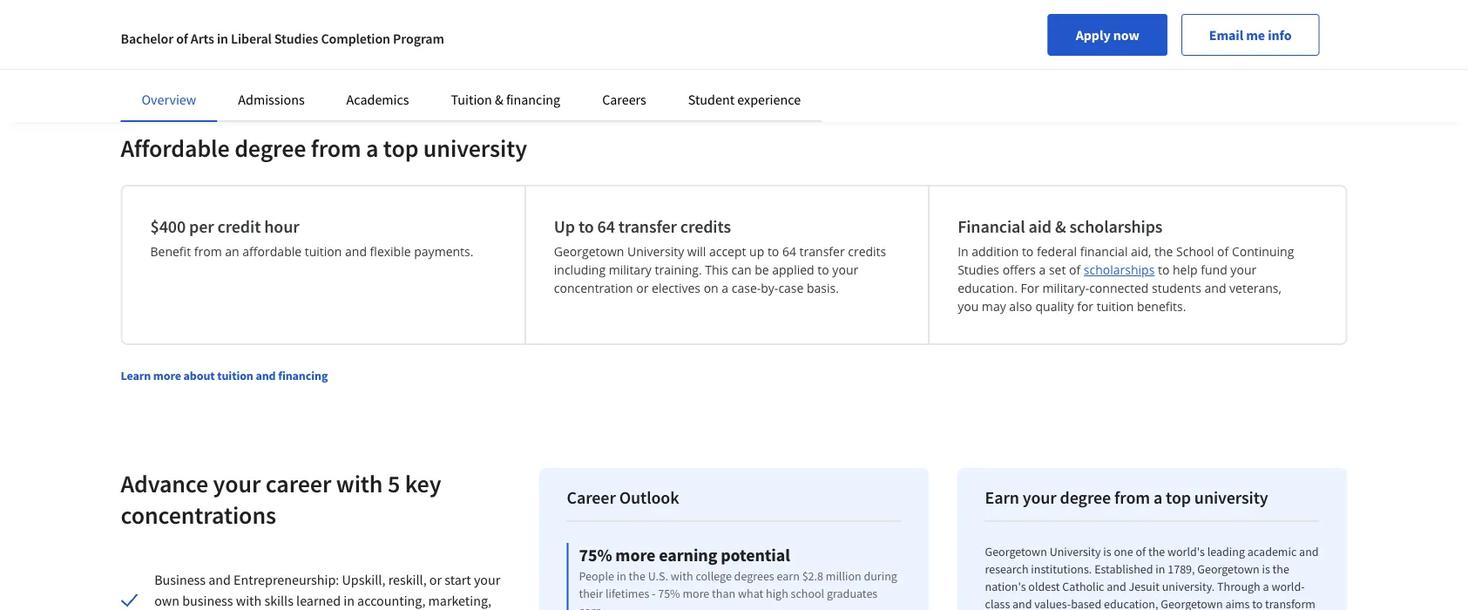 Task type: locate. For each thing, give the bounding box(es) containing it.
your up veterans,
[[1231, 261, 1257, 278]]

1 vertical spatial 64
[[783, 243, 797, 260]]

and inside $400 per credit hour benefit from an affordable tuition and flexible payments.
[[345, 243, 367, 260]]

1 horizontal spatial &
[[1056, 216, 1067, 237]]

your up basis.
[[833, 261, 859, 278]]

start
[[445, 571, 471, 588]]

the up world-
[[1273, 561, 1290, 577]]

tuition & financing link
[[451, 91, 561, 108]]

1 vertical spatial top
[[1166, 487, 1192, 508]]

list
[[121, 185, 1348, 345]]

credits
[[681, 216, 731, 237], [848, 243, 887, 260]]

apply now button
[[1048, 14, 1168, 56]]

military-
[[1043, 280, 1090, 296]]

2 horizontal spatial more
[[683, 586, 710, 601]]

the right aid,
[[1155, 243, 1174, 260]]

university inside up to 64 transfer credits georgetown university will accept up to 64 transfer credits including military training. this can be applied to your concentration or electives on a case-by-case basis.
[[628, 243, 684, 260]]

1 horizontal spatial top
[[1166, 487, 1192, 508]]

in up lifetimes
[[617, 568, 627, 584]]

more up u.s.
[[616, 544, 656, 566]]

1 horizontal spatial more
[[616, 544, 656, 566]]

2 horizontal spatial tuition
[[1097, 298, 1134, 315]]

1 horizontal spatial financing
[[506, 91, 561, 108]]

1 vertical spatial university
[[1050, 544, 1101, 559]]

0 vertical spatial financing
[[506, 91, 561, 108]]

your up concentrations
[[213, 468, 261, 499]]

$400 per credit hour benefit from an affordable tuition and flexible payments.
[[150, 216, 474, 260]]

0 horizontal spatial 64
[[598, 216, 615, 237]]

on
[[704, 280, 719, 296]]

transfer up military
[[619, 216, 677, 237]]

0 vertical spatial more
[[153, 368, 181, 383]]

0 horizontal spatial top
[[383, 133, 419, 163]]

studies inside financial aid & scholarships in addition to federal financial aid, the school of continuing studies offers a set of
[[958, 261, 1000, 278]]

0 horizontal spatial university
[[628, 243, 684, 260]]

0 horizontal spatial credits
[[681, 216, 731, 237]]

1 vertical spatial studies
[[958, 261, 1000, 278]]

from inside $400 per credit hour benefit from an affordable tuition and flexible payments.
[[194, 243, 222, 260]]

this
[[705, 261, 729, 278]]

in inside business and entrepreneurship: upskill, reskill, or start your own business with skills learned in accounting, marketing
[[344, 592, 355, 609]]

university
[[628, 243, 684, 260], [1050, 544, 1101, 559]]

1 vertical spatial tuition
[[1097, 298, 1134, 315]]

1 horizontal spatial tuition
[[305, 243, 342, 260]]

0 horizontal spatial with
[[236, 592, 262, 609]]

or inside business and entrepreneurship: upskill, reskill, or start your own business with skills learned in accounting, marketing
[[430, 571, 442, 588]]

bachelor of arts in liberal studies completion program
[[121, 30, 444, 47]]

to
[[579, 216, 594, 237], [768, 243, 780, 260], [1022, 243, 1034, 260], [818, 261, 830, 278], [1158, 261, 1170, 278], [1253, 596, 1263, 610]]

and down nation's
[[1013, 596, 1033, 610]]

people
[[579, 568, 614, 584]]

more right learn
[[153, 368, 181, 383]]

1 horizontal spatial degree
[[1060, 487, 1112, 508]]

0 horizontal spatial more
[[153, 368, 181, 383]]

your inside up to 64 transfer credits georgetown university will accept up to 64 transfer credits including military training. this can be applied to your concentration or electives on a case-by-case basis.
[[833, 261, 859, 278]]

georgetown up including
[[554, 243, 625, 260]]

$400 per credit hour list item
[[122, 186, 526, 343]]

financing
[[506, 91, 561, 108], [278, 368, 328, 383]]

overview
[[142, 91, 196, 108]]

more
[[153, 368, 181, 383], [616, 544, 656, 566], [683, 586, 710, 601]]

during
[[864, 568, 898, 584]]

0 vertical spatial studies
[[274, 30, 318, 47]]

top up the world's
[[1166, 487, 1192, 508]]

2 vertical spatial tuition
[[217, 368, 253, 383]]

75%
[[579, 544, 612, 566], [658, 586, 680, 601]]

the inside financial aid & scholarships in addition to federal financial aid, the school of continuing studies offers a set of
[[1155, 243, 1174, 260]]

your inside to help fund your education. for military-connected students and veterans, you may also quality for tuition benefits.
[[1231, 261, 1257, 278]]

from down academics link
[[311, 133, 361, 163]]

2 horizontal spatial with
[[671, 568, 694, 584]]

is left one at the bottom right
[[1104, 544, 1112, 559]]

from up one at the bottom right
[[1115, 487, 1151, 508]]

outlook
[[619, 487, 680, 508]]

accounting,
[[357, 592, 426, 609]]

in inside 75% more earning potential people in the u.s. with college degrees earn $2.8 million during their lifetimes - 75% more than what high school graduates earn.
[[617, 568, 627, 584]]

from
[[311, 133, 361, 163], [194, 243, 222, 260], [1115, 487, 1151, 508]]

75% right -
[[658, 586, 680, 601]]

transfer
[[619, 216, 677, 237], [800, 243, 845, 260]]

email me info button
[[1182, 14, 1320, 56]]

college
[[696, 568, 732, 584]]

0 horizontal spatial degree
[[235, 133, 306, 163]]

a
[[366, 133, 379, 163], [1039, 261, 1046, 278], [722, 280, 729, 296], [1154, 487, 1163, 508], [1264, 579, 1270, 594]]

1 horizontal spatial or
[[637, 280, 649, 296]]

1 horizontal spatial is
[[1263, 561, 1271, 577]]

applied
[[773, 261, 815, 278]]

0 vertical spatial from
[[311, 133, 361, 163]]

0 vertical spatial university
[[628, 243, 684, 260]]

0 vertical spatial top
[[383, 133, 419, 163]]

career
[[567, 487, 616, 508]]

university up training.
[[628, 243, 684, 260]]

your right start
[[474, 571, 501, 588]]

nation's
[[985, 579, 1026, 594]]

degree down the admissions link
[[235, 133, 306, 163]]

fund
[[1201, 261, 1228, 278]]

their
[[579, 586, 603, 601]]

with left 5
[[336, 468, 383, 499]]

program
[[393, 30, 444, 47]]

oldest
[[1029, 579, 1060, 594]]

of
[[176, 30, 188, 47], [1218, 243, 1229, 260], [1070, 261, 1081, 278], [1136, 544, 1146, 559]]

0 vertical spatial 64
[[598, 216, 615, 237]]

affordable
[[243, 243, 302, 260]]

own
[[154, 592, 180, 609]]

tuition right affordable
[[305, 243, 342, 260]]

1 vertical spatial or
[[430, 571, 442, 588]]

0 horizontal spatial financing
[[278, 368, 328, 383]]

apply
[[1076, 26, 1111, 44]]

1 horizontal spatial university
[[1050, 544, 1101, 559]]

tuition down connected
[[1097, 298, 1134, 315]]

tuition inside to help fund your education. for military-connected students and veterans, you may also quality for tuition benefits.
[[1097, 298, 1134, 315]]

2 vertical spatial from
[[1115, 487, 1151, 508]]

0 horizontal spatial transfer
[[619, 216, 677, 237]]

a inside financial aid & scholarships in addition to federal financial aid, the school of continuing studies offers a set of
[[1039, 261, 1046, 278]]

0 horizontal spatial is
[[1104, 544, 1112, 559]]

0 vertical spatial university
[[424, 133, 527, 163]]

1 vertical spatial financing
[[278, 368, 328, 383]]

case-
[[732, 280, 761, 296]]

1 vertical spatial transfer
[[800, 243, 845, 260]]

georgetown down university.
[[1161, 596, 1223, 610]]

0 vertical spatial transfer
[[619, 216, 677, 237]]

to up offers
[[1022, 243, 1034, 260]]

of inside georgetown university is one of the world's leading academic and research institutions. established in 1789, georgetown is the nation's oldest catholic and jesuit university. through a world- class and values-based education, georgetown aims to transf
[[1136, 544, 1146, 559]]

transfer up the applied at the right of the page
[[800, 243, 845, 260]]

advance
[[121, 468, 208, 499]]

is down academic
[[1263, 561, 1271, 577]]

tuition right about
[[217, 368, 253, 383]]

0 vertical spatial is
[[1104, 544, 1112, 559]]

scholarships inside financial aid & scholarships in addition to federal financial aid, the school of continuing studies offers a set of
[[1070, 216, 1163, 237]]

and inside business and entrepreneurship: upskill, reskill, or start your own business with skills learned in accounting, marketing
[[209, 571, 231, 588]]

from left an
[[194, 243, 222, 260]]

in
[[217, 30, 228, 47], [1156, 561, 1166, 577], [617, 568, 627, 584], [344, 592, 355, 609]]

scholarships up financial
[[1070, 216, 1163, 237]]

& inside financial aid & scholarships in addition to federal financial aid, the school of continuing studies offers a set of
[[1056, 216, 1067, 237]]

or left start
[[430, 571, 442, 588]]

0 horizontal spatial from
[[194, 243, 222, 260]]

1 vertical spatial from
[[194, 243, 222, 260]]

degree up institutions.
[[1060, 487, 1112, 508]]

about
[[184, 368, 215, 383]]

or down military
[[637, 280, 649, 296]]

1 horizontal spatial with
[[336, 468, 383, 499]]

catholic
[[1063, 579, 1105, 594]]

0 vertical spatial or
[[637, 280, 649, 296]]

earn.
[[579, 603, 605, 610]]

to help fund your education. for military-connected students and veterans, you may also quality for tuition benefits.
[[958, 261, 1282, 315]]

learn more about tuition and financing
[[121, 368, 328, 383]]

more for 75%
[[616, 544, 656, 566]]

& right 'aid'
[[1056, 216, 1067, 237]]

1 vertical spatial university
[[1195, 487, 1269, 508]]

scholarships up connected
[[1084, 261, 1155, 278]]

0 vertical spatial with
[[336, 468, 383, 499]]

0 vertical spatial &
[[495, 91, 504, 108]]

university
[[424, 133, 527, 163], [1195, 487, 1269, 508]]

university up institutions.
[[1050, 544, 1101, 559]]

tuition
[[305, 243, 342, 260], [1097, 298, 1134, 315], [217, 368, 253, 383]]

and down fund
[[1205, 280, 1227, 296]]

to right 'aims'
[[1253, 596, 1263, 610]]

the up lifetimes
[[629, 568, 646, 584]]

federal
[[1037, 243, 1077, 260]]

to left help
[[1158, 261, 1170, 278]]

of right one at the bottom right
[[1136, 544, 1146, 559]]

million
[[826, 568, 862, 584]]

admissions link
[[238, 91, 305, 108]]

64 right up
[[598, 216, 615, 237]]

& right tuition
[[495, 91, 504, 108]]

and right about
[[256, 368, 276, 383]]

with
[[336, 468, 383, 499], [671, 568, 694, 584], [236, 592, 262, 609]]

financial aid & scholarships list item
[[930, 186, 1334, 343]]

$400
[[150, 216, 186, 237]]

veterans,
[[1230, 280, 1282, 296]]

university down tuition
[[424, 133, 527, 163]]

studies right liberal
[[274, 30, 318, 47]]

your inside business and entrepreneurship: upskill, reskill, or start your own business with skills learned in accounting, marketing
[[474, 571, 501, 588]]

lifetimes
[[606, 586, 650, 601]]

75% up people
[[579, 544, 612, 566]]

studies
[[274, 30, 318, 47], [958, 261, 1000, 278]]

and down established
[[1107, 579, 1127, 594]]

scholarships
[[1070, 216, 1163, 237], [1084, 261, 1155, 278]]

2 vertical spatial with
[[236, 592, 262, 609]]

up to 64 transfer credits georgetown university will accept up to 64 transfer credits including military training. this can be applied to your concentration or electives on a case-by-case basis.
[[554, 216, 887, 296]]

1 horizontal spatial from
[[311, 133, 361, 163]]

the left the world's
[[1149, 544, 1166, 559]]

earn
[[777, 568, 800, 584]]

more down college
[[683, 586, 710, 601]]

accept
[[710, 243, 747, 260]]

georgetown inside up to 64 transfer credits georgetown university will accept up to 64 transfer credits including military training. this can be applied to your concentration or electives on a case-by-case basis.
[[554, 243, 625, 260]]

1 horizontal spatial studies
[[958, 261, 1000, 278]]

of right set
[[1070, 261, 1081, 278]]

0 horizontal spatial 75%
[[579, 544, 612, 566]]

university up 'leading'
[[1195, 487, 1269, 508]]

$2.8
[[803, 568, 824, 584]]

quality
[[1036, 298, 1074, 315]]

0 horizontal spatial &
[[495, 91, 504, 108]]

based
[[1071, 596, 1102, 610]]

0 vertical spatial credits
[[681, 216, 731, 237]]

with down "earning"
[[671, 568, 694, 584]]

in right arts
[[217, 30, 228, 47]]

business
[[182, 592, 233, 609]]

georgetown
[[554, 243, 625, 260], [985, 544, 1048, 559], [1198, 561, 1260, 577], [1161, 596, 1223, 610]]

graduates
[[827, 586, 878, 601]]

1 vertical spatial credits
[[848, 243, 887, 260]]

aid,
[[1132, 243, 1152, 260]]

0 horizontal spatial or
[[430, 571, 442, 588]]

1 vertical spatial with
[[671, 568, 694, 584]]

academic
[[1248, 544, 1297, 559]]

1 horizontal spatial university
[[1195, 487, 1269, 508]]

tuition & financing
[[451, 91, 561, 108]]

key
[[405, 468, 441, 499]]

top down the academics
[[383, 133, 419, 163]]

studies up education.
[[958, 261, 1000, 278]]

with left skills
[[236, 592, 262, 609]]

than
[[712, 586, 736, 601]]

and left flexible
[[345, 243, 367, 260]]

64 up the applied at the right of the page
[[783, 243, 797, 260]]

georgetown university is one of the world's leading academic and research institutions. established in 1789, georgetown is the nation's oldest catholic and jesuit university. through a world- class and values-based education, georgetown aims to transf
[[985, 544, 1319, 610]]

1 vertical spatial scholarships
[[1084, 261, 1155, 278]]

bachelor
[[121, 30, 173, 47]]

a inside up to 64 transfer credits georgetown university will accept up to 64 transfer credits including military training. this can be applied to your concentration or electives on a case-by-case basis.
[[722, 280, 729, 296]]

1 horizontal spatial credits
[[848, 243, 887, 260]]

1 vertical spatial 75%
[[658, 586, 680, 601]]

student
[[688, 91, 735, 108]]

1 vertical spatial more
[[616, 544, 656, 566]]

1 horizontal spatial transfer
[[800, 243, 845, 260]]

and up business
[[209, 571, 231, 588]]

to right up
[[579, 216, 594, 237]]

in down upskill,
[[344, 592, 355, 609]]

1 vertical spatial &
[[1056, 216, 1067, 237]]

0 vertical spatial scholarships
[[1070, 216, 1163, 237]]

in left 1789,
[[1156, 561, 1166, 577]]

0 vertical spatial tuition
[[305, 243, 342, 260]]



Task type: vqa. For each thing, say whether or not it's contained in the screenshot.
Sensors'
no



Task type: describe. For each thing, give the bounding box(es) containing it.
student experience
[[688, 91, 801, 108]]

electives
[[652, 280, 701, 296]]

with inside advance your career with 5 key concentrations
[[336, 468, 383, 499]]

0 vertical spatial degree
[[235, 133, 306, 163]]

entrepreneurship:
[[234, 571, 339, 588]]

university.
[[1163, 579, 1215, 594]]

degrees
[[734, 568, 775, 584]]

for
[[1021, 280, 1040, 296]]

2 horizontal spatial from
[[1115, 487, 1151, 508]]

to up basis.
[[818, 261, 830, 278]]

in inside georgetown university is one of the world's leading academic and research institutions. established in 1789, georgetown is the nation's oldest catholic and jesuit university. through a world- class and values-based education, georgetown aims to transf
[[1156, 561, 1166, 577]]

1 vertical spatial is
[[1263, 561, 1271, 577]]

potential
[[721, 544, 790, 566]]

business
[[154, 571, 206, 588]]

the inside 75% more earning potential people in the u.s. with college degrees earn $2.8 million during their lifetimes - 75% more than what high school graduates earn.
[[629, 568, 646, 584]]

also
[[1010, 298, 1033, 315]]

of up fund
[[1218, 243, 1229, 260]]

-
[[652, 586, 656, 601]]

completion
[[321, 30, 391, 47]]

with inside business and entrepreneurship: upskill, reskill, or start your own business with skills learned in accounting, marketing
[[236, 592, 262, 609]]

of left arts
[[176, 30, 188, 47]]

0 horizontal spatial university
[[424, 133, 527, 163]]

military
[[609, 261, 652, 278]]

georgetown down 'leading'
[[1198, 561, 1260, 577]]

aims
[[1226, 596, 1250, 610]]

concentration
[[554, 280, 633, 296]]

list containing $400 per credit hour
[[121, 185, 1348, 345]]

an
[[225, 243, 239, 260]]

info
[[1268, 26, 1292, 44]]

0 vertical spatial 75%
[[579, 544, 612, 566]]

affordable degree from a top university
[[121, 133, 527, 163]]

with inside 75% more earning potential people in the u.s. with college degrees earn $2.8 million during their lifetimes - 75% more than what high school graduates earn.
[[671, 568, 694, 584]]

research
[[985, 561, 1029, 577]]

advance your career with 5 key concentrations
[[121, 468, 441, 530]]

more for learn
[[153, 368, 181, 383]]

tuition
[[451, 91, 492, 108]]

georgetown up research
[[985, 544, 1048, 559]]

one
[[1114, 544, 1134, 559]]

to inside to help fund your education. for military-connected students and veterans, you may also quality for tuition benefits.
[[1158, 261, 1170, 278]]

0 horizontal spatial studies
[[274, 30, 318, 47]]

jesuit
[[1129, 579, 1160, 594]]

apply now
[[1076, 26, 1140, 44]]

a inside georgetown university is one of the world's leading academic and research institutions. established in 1789, georgetown is the nation's oldest catholic and jesuit university. through a world- class and values-based education, georgetown aims to transf
[[1264, 579, 1270, 594]]

career outlook
[[567, 487, 680, 508]]

to inside financial aid & scholarships in addition to federal financial aid, the school of continuing studies offers a set of
[[1022, 243, 1034, 260]]

by-
[[761, 280, 779, 296]]

your inside advance your career with 5 key concentrations
[[213, 468, 261, 499]]

addition
[[972, 243, 1019, 260]]

1789,
[[1168, 561, 1196, 577]]

upskill,
[[342, 571, 386, 588]]

and inside to help fund your education. for military-connected students and veterans, you may also quality for tuition benefits.
[[1205, 280, 1227, 296]]

leading
[[1208, 544, 1246, 559]]

credit
[[217, 216, 261, 237]]

liberal
[[231, 30, 272, 47]]

your right earn
[[1023, 487, 1057, 508]]

admissions
[[238, 91, 305, 108]]

2 vertical spatial more
[[683, 586, 710, 601]]

education,
[[1105, 596, 1159, 610]]

world's
[[1168, 544, 1205, 559]]

careers link
[[602, 91, 647, 108]]

u.s.
[[648, 568, 669, 584]]

established
[[1095, 561, 1154, 577]]

can
[[732, 261, 752, 278]]

school
[[1177, 243, 1215, 260]]

students
[[1152, 280, 1202, 296]]

school
[[791, 586, 825, 601]]

payments.
[[414, 243, 474, 260]]

per
[[189, 216, 214, 237]]

1 horizontal spatial 64
[[783, 243, 797, 260]]

academics
[[347, 91, 409, 108]]

75% more earning potential people in the u.s. with college degrees earn $2.8 million during their lifetimes - 75% more than what high school graduates earn.
[[579, 544, 898, 610]]

concentrations
[[121, 500, 276, 530]]

may
[[982, 298, 1007, 315]]

and right academic
[[1300, 544, 1319, 559]]

financial
[[1081, 243, 1128, 260]]

earning
[[659, 544, 718, 566]]

high
[[766, 586, 789, 601]]

1 horizontal spatial 75%
[[658, 586, 680, 601]]

1 vertical spatial degree
[[1060, 487, 1112, 508]]

experience
[[738, 91, 801, 108]]

to right the up
[[768, 243, 780, 260]]

set
[[1049, 261, 1066, 278]]

offers
[[1003, 261, 1036, 278]]

be
[[755, 261, 769, 278]]

careers
[[602, 91, 647, 108]]

scholarships link
[[1084, 261, 1155, 278]]

up to 64 transfer credits list item
[[526, 186, 930, 343]]

university inside georgetown university is one of the world's leading academic and research institutions. established in 1789, georgetown is the nation's oldest catholic and jesuit university. through a world- class and values-based education, georgetown aims to transf
[[1050, 544, 1101, 559]]

training.
[[655, 261, 702, 278]]

you
[[958, 298, 979, 315]]

earn
[[985, 487, 1020, 508]]

class
[[985, 596, 1010, 610]]

email
[[1210, 26, 1244, 44]]

including
[[554, 261, 606, 278]]

to inside georgetown university is one of the world's leading academic and research institutions. established in 1789, georgetown is the nation's oldest catholic and jesuit university. through a world- class and values-based education, georgetown aims to transf
[[1253, 596, 1263, 610]]

or inside up to 64 transfer credits georgetown university will accept up to 64 transfer credits including military training. this can be applied to your concentration or electives on a case-by-case basis.
[[637, 280, 649, 296]]

student experience link
[[688, 91, 801, 108]]

help
[[1173, 261, 1198, 278]]

tuition inside $400 per credit hour benefit from an affordable tuition and flexible payments.
[[305, 243, 342, 260]]

skills
[[264, 592, 294, 609]]

0 horizontal spatial tuition
[[217, 368, 253, 383]]

earn your degree from a top university
[[985, 487, 1269, 508]]

email me info
[[1210, 26, 1292, 44]]

overview link
[[142, 91, 196, 108]]

me
[[1247, 26, 1266, 44]]

learned
[[296, 592, 341, 609]]

flexible
[[370, 243, 411, 260]]



